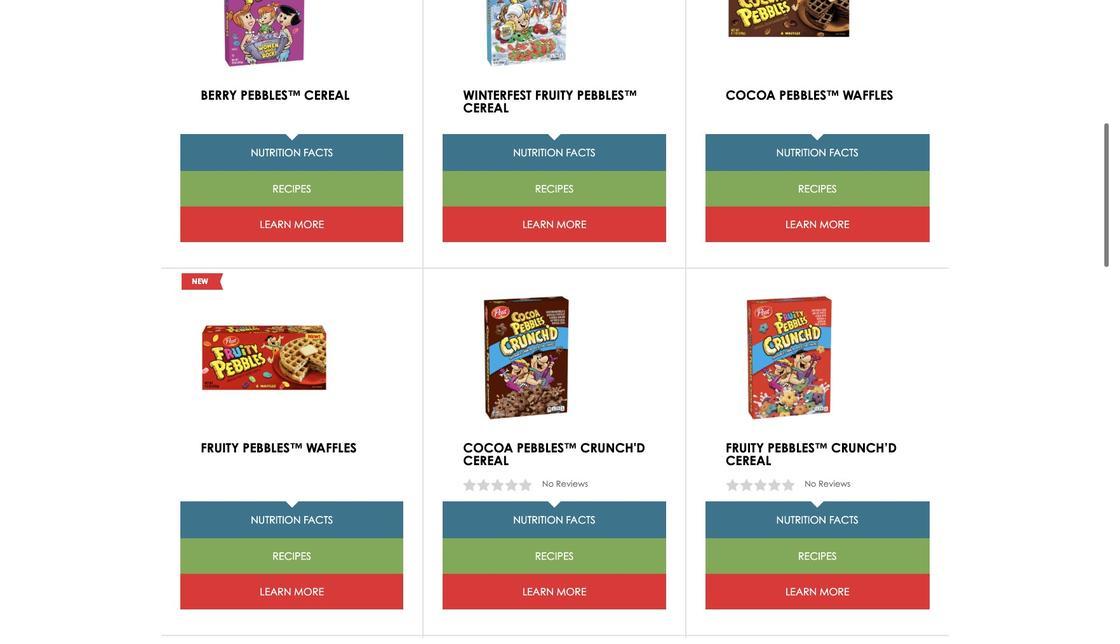 Task type: locate. For each thing, give the bounding box(es) containing it.
cereal inside cocoa pebbles™ crunch'd cereal
[[463, 453, 509, 469]]

fruity
[[535, 87, 574, 103], [201, 440, 239, 456], [726, 440, 765, 456]]

fruity inside winterfest fruity pebbles™ cereal
[[535, 87, 574, 103]]

reviews down cocoa pebbles™ crunch'd cereal
[[556, 478, 588, 489]]

0 horizontal spatial waffles
[[306, 440, 357, 456]]

fruity pebbles crunch'd cereal image
[[726, 294, 853, 422]]

nutrition
[[251, 146, 301, 159], [514, 146, 564, 159], [777, 146, 827, 159], [251, 513, 301, 526], [514, 513, 564, 526], [777, 513, 827, 526]]

recipes link for cocoa pebbles crunch'd cereal 'image''s nutrition facts button
[[443, 538, 666, 574]]

1 cereal from the left
[[463, 453, 509, 469]]

more for learn more link associated with berry pebbles cereal box image in the top of the page's nutrition facts button's recipes link
[[294, 218, 324, 231]]

learn more link for recipes link corresponding to cocoa pebbles crunch'd cereal 'image''s nutrition facts button
[[443, 574, 666, 609]]

recipes for cocoa pebbles crunch'd cereal 'image''s nutrition facts button
[[535, 550, 574, 562]]

crunch'd
[[581, 440, 646, 456]]

more
[[294, 218, 324, 231], [557, 218, 587, 231], [820, 218, 850, 231], [294, 585, 324, 598], [557, 585, 587, 598], [820, 585, 850, 598]]

0 horizontal spatial rated 0.0 out of 5 stars image
[[463, 477, 533, 491]]

2 cereal from the left
[[726, 453, 772, 469]]

learn
[[260, 218, 291, 231], [523, 218, 554, 231], [786, 218, 817, 231], [260, 585, 291, 598], [523, 585, 554, 598], [786, 585, 817, 598]]

recipes link for berry pebbles cereal box image in the top of the page's nutrition facts button
[[180, 171, 404, 207]]

0 vertical spatial waffles
[[843, 87, 894, 103]]

winterfest fruity pebbles™ cereal
[[463, 87, 637, 116]]

nutrition facts
[[251, 146, 333, 159], [514, 146, 596, 159], [777, 146, 859, 159], [251, 513, 333, 526], [514, 513, 596, 526], [777, 513, 859, 526]]

rated 0.0 out of 5 stars image
[[463, 477, 533, 491], [726, 477, 796, 491]]

nutrition for berry pebbles cereal box image in the top of the page's nutrition facts button
[[251, 146, 301, 159]]

1 horizontal spatial fruity
[[535, 87, 574, 103]]

nutrition facts button for cocoa pebbles crunch'd cereal 'image'
[[443, 501, 666, 538]]

reviews for crunch'd
[[819, 478, 851, 489]]

0 horizontal spatial no reviews button
[[463, 477, 593, 491]]

0 horizontal spatial no reviews
[[543, 478, 588, 489]]

pebbles™ inside fruity pebbles™ crunch'd cereal
[[768, 440, 828, 456]]

no reviews button
[[463, 477, 593, 491], [726, 477, 856, 491]]

no
[[543, 478, 554, 489], [805, 478, 817, 489]]

1 horizontal spatial no reviews
[[805, 478, 851, 489]]

fruity for fruity pebbles™ crunch'd cereal
[[726, 440, 765, 456]]

nutrition facts button for winterfest fruity pebbles cereal image
[[443, 134, 666, 171]]

cocoa pebbles crunch'd cereal image
[[463, 294, 591, 422]]

learn more for nutrition facts button related to cocoa pebbles waffles image's recipes link learn more link
[[786, 218, 850, 231]]

1 no reviews from the left
[[543, 478, 588, 489]]

learn more link for recipes link associated with nutrition facts button associated with fruity pebbles crunch'd cereal image
[[706, 574, 930, 609]]

1 horizontal spatial cereal
[[726, 453, 772, 469]]

rated 0.0 out of 5 stars image down fruity pebbles™ crunch'd cereal
[[726, 477, 796, 491]]

fruity inside fruity pebbles™ crunch'd cereal
[[726, 440, 765, 456]]

no reviews for crunch'd
[[805, 478, 851, 489]]

1 vertical spatial waffles
[[306, 440, 357, 456]]

recipes
[[273, 183, 311, 195], [535, 183, 574, 195], [799, 183, 837, 195], [273, 550, 311, 562], [535, 550, 574, 562], [799, 550, 837, 562]]

recipes link for winterfest fruity pebbles cereal image nutrition facts button
[[443, 171, 666, 207]]

recipes for nutrition facts button associated with fruity pebbles crunch'd cereal image
[[799, 550, 837, 562]]

cocoa inside cocoa pebbles™ crunch'd cereal
[[463, 440, 513, 456]]

nutrition facts for recipes link corresponding to cocoa pebbles crunch'd cereal 'image''s nutrition facts button
[[514, 513, 596, 526]]

0 horizontal spatial fruity
[[201, 440, 239, 456]]

1 horizontal spatial cereal
[[463, 100, 509, 116]]

nutrition for winterfest fruity pebbles cereal image nutrition facts button
[[514, 146, 564, 159]]

recipes link
[[180, 171, 404, 207], [443, 171, 666, 207], [706, 171, 930, 207], [180, 538, 404, 574], [443, 538, 666, 574], [706, 538, 930, 574]]

facts for winterfest fruity pebbles cereal image nutrition facts button
[[566, 146, 596, 159]]

nutrition facts button
[[180, 134, 404, 171], [443, 134, 666, 171], [706, 134, 930, 171], [180, 501, 404, 538], [443, 501, 666, 538], [706, 501, 930, 538]]

cocoa for cocoa pebbles™ crunch'd cereal
[[463, 440, 513, 456]]

2 no reviews from the left
[[805, 478, 851, 489]]

berry pebbles™ cereal
[[201, 87, 350, 103]]

reviews down fruity pebbles™ crunch'd cereal
[[819, 478, 851, 489]]

winterfest
[[463, 87, 532, 103]]

0 horizontal spatial reviews
[[556, 478, 588, 489]]

0 vertical spatial cocoa
[[726, 87, 776, 103]]

rated 0.0 out of 5 stars image down cocoa pebbles™ crunch'd cereal
[[463, 477, 533, 491]]

2 no from the left
[[805, 478, 817, 489]]

more for learn more link related to recipes link corresponding to winterfest fruity pebbles cereal image nutrition facts button
[[557, 218, 587, 231]]

fruity pebbles™ crunch'd cereal
[[726, 440, 897, 469]]

0 horizontal spatial cocoa
[[463, 440, 513, 456]]

facts
[[304, 146, 333, 159], [566, 146, 596, 159], [830, 146, 859, 159], [304, 513, 333, 526], [566, 513, 596, 526], [830, 513, 859, 526]]

2 no reviews button from the left
[[726, 477, 856, 491]]

no reviews for crunch'd
[[543, 478, 588, 489]]

learn more
[[260, 218, 324, 231], [523, 218, 587, 231], [786, 218, 850, 231], [260, 585, 324, 598], [523, 585, 587, 598], [786, 585, 850, 598]]

1 horizontal spatial reviews
[[819, 478, 851, 489]]

fruity pebbles waffles image
[[201, 294, 328, 422]]

0 horizontal spatial cereal
[[463, 453, 509, 469]]

no reviews down cocoa pebbles™ crunch'd cereal
[[543, 478, 588, 489]]

1 horizontal spatial no reviews button
[[726, 477, 856, 491]]

1 horizontal spatial waffles
[[843, 87, 894, 103]]

1 horizontal spatial rated 0.0 out of 5 stars image
[[726, 477, 796, 491]]

2 rated 0.0 out of 5 stars image from the left
[[726, 477, 796, 491]]

new
[[192, 277, 208, 286]]

1 horizontal spatial cocoa
[[726, 87, 776, 103]]

pebbles™ for fruity pebbles™ crunch'd cereal
[[768, 440, 828, 456]]

1 no from the left
[[543, 478, 554, 489]]

waffles for fruity pebbles™ waffles
[[306, 440, 357, 456]]

reviews
[[556, 478, 588, 489], [819, 478, 851, 489]]

learn more link for recipes link corresponding to winterfest fruity pebbles cereal image nutrition facts button
[[443, 207, 666, 242]]

learn more link for nutrition facts button related to cocoa pebbles waffles image's recipes link
[[706, 207, 930, 242]]

more for nutrition facts button related to cocoa pebbles waffles image's recipes link learn more link
[[820, 218, 850, 231]]

nutrition facts for recipes link corresponding to winterfest fruity pebbles cereal image nutrition facts button
[[514, 146, 596, 159]]

recipes link for nutrition facts button related to cocoa pebbles waffles image
[[706, 171, 930, 207]]

no reviews down fruity pebbles™ crunch'd cereal
[[805, 478, 851, 489]]

no reviews button for fruity
[[726, 477, 856, 491]]

cocoa pebbles™ crunch'd cereal
[[463, 440, 646, 469]]

pebbles™ inside cocoa pebbles™ crunch'd cereal
[[517, 440, 577, 456]]

cereal
[[463, 453, 509, 469], [726, 453, 772, 469]]

1 vertical spatial cocoa
[[463, 440, 513, 456]]

1 rated 0.0 out of 5 stars image from the left
[[463, 477, 533, 491]]

learn more link
[[180, 207, 404, 242], [443, 207, 666, 242], [706, 207, 930, 242], [180, 574, 404, 609], [443, 574, 666, 609], [706, 574, 930, 609]]

cocoa for cocoa pebbles™ waffles
[[726, 87, 776, 103]]

no reviews button down fruity pebbles™ crunch'd cereal
[[726, 477, 856, 491]]

berry
[[201, 87, 237, 103]]

winterfest fruity pebbles cereal image
[[463, 0, 591, 69]]

cereal for fruity
[[726, 453, 772, 469]]

2 reviews from the left
[[819, 478, 851, 489]]

1 horizontal spatial no
[[805, 478, 817, 489]]

cocoa pebbles waffles image
[[726, 0, 853, 69]]

cocoa
[[726, 87, 776, 103], [463, 440, 513, 456]]

no down fruity pebbles™ crunch'd cereal
[[805, 478, 817, 489]]

cereal
[[304, 87, 350, 103], [463, 100, 509, 116]]

pebbles™
[[241, 87, 301, 103], [577, 87, 637, 103], [780, 87, 840, 103], [243, 440, 303, 456], [517, 440, 577, 456], [768, 440, 828, 456]]

no reviews
[[543, 478, 588, 489], [805, 478, 851, 489]]

1 reviews from the left
[[556, 478, 588, 489]]

crunch'd
[[832, 440, 897, 456]]

no reviews button down cocoa pebbles™ crunch'd cereal
[[463, 477, 593, 491]]

waffles
[[843, 87, 894, 103], [306, 440, 357, 456]]

nutrition facts button for berry pebbles cereal box image in the top of the page
[[180, 134, 404, 171]]

cereal inside fruity pebbles™ crunch'd cereal
[[726, 453, 772, 469]]

pebbles™ for cocoa pebbles™ waffles
[[780, 87, 840, 103]]

no for crunch'd
[[543, 478, 554, 489]]

waffles for cocoa pebbles™ waffles
[[843, 87, 894, 103]]

2 horizontal spatial fruity
[[726, 440, 765, 456]]

more for recipes link associated with nutrition facts button associated with fruity pebbles crunch'd cereal image's learn more link
[[820, 585, 850, 598]]

no down cocoa pebbles™ crunch'd cereal
[[543, 478, 554, 489]]

0 horizontal spatial no
[[543, 478, 554, 489]]

nutrition facts for recipes link associated with nutrition facts button associated with fruity pebbles crunch'd cereal image
[[777, 513, 859, 526]]

1 no reviews button from the left
[[463, 477, 593, 491]]



Task type: vqa. For each thing, say whether or not it's contained in the screenshot.
recipes link for Berry PEBBLES cereal box image's "learn more" link
yes



Task type: describe. For each thing, give the bounding box(es) containing it.
recipes for winterfest fruity pebbles cereal image nutrition facts button
[[535, 183, 574, 195]]

cereal inside winterfest fruity pebbles™ cereal
[[463, 100, 509, 116]]

learn more for learn more link related to recipes link corresponding to winterfest fruity pebbles cereal image nutrition facts button
[[523, 218, 587, 231]]

learn for recipes link associated with nutrition facts button associated with fruity pebbles crunch'd cereal image
[[786, 585, 817, 598]]

cocoa pebbles™ waffles
[[726, 87, 894, 103]]

no for crunch'd
[[805, 478, 817, 489]]

learn more for recipes link associated with nutrition facts button associated with fruity pebbles crunch'd cereal image's learn more link
[[786, 585, 850, 598]]

facts for berry pebbles cereal box image in the top of the page's nutrition facts button
[[304, 146, 333, 159]]

pebbles™ for fruity pebbles™ waffles
[[243, 440, 303, 456]]

learn for nutrition facts button related to cocoa pebbles waffles image's recipes link
[[786, 218, 817, 231]]

rated 0.0 out of 5 stars image for cocoa
[[463, 477, 533, 491]]

facts for cocoa pebbles crunch'd cereal 'image''s nutrition facts button
[[566, 513, 596, 526]]

no reviews button for cocoa
[[463, 477, 593, 491]]

fruity pebbles™ waffles
[[201, 440, 357, 456]]

more for learn more link for recipes link corresponding to cocoa pebbles crunch'd cereal 'image''s nutrition facts button
[[557, 585, 587, 598]]

reviews for crunch'd
[[556, 478, 588, 489]]

learn for berry pebbles cereal box image in the top of the page's nutrition facts button's recipes link
[[260, 218, 291, 231]]

fruity for fruity pebbles™ waffles
[[201, 440, 239, 456]]

rated 0.0 out of 5 stars image for fruity
[[726, 477, 796, 491]]

0 horizontal spatial cereal
[[304, 87, 350, 103]]

learn more link for berry pebbles cereal box image in the top of the page's nutrition facts button's recipes link
[[180, 207, 404, 242]]

nutrition facts button for cocoa pebbles waffles image
[[706, 134, 930, 171]]

cereal for cocoa
[[463, 453, 509, 469]]

learn for recipes link corresponding to winterfest fruity pebbles cereal image nutrition facts button
[[523, 218, 554, 231]]

pebbles™ for berry pebbles™ cereal
[[241, 87, 301, 103]]

learn more for learn more link for recipes link corresponding to cocoa pebbles crunch'd cereal 'image''s nutrition facts button
[[523, 585, 587, 598]]

recipes for nutrition facts button related to cocoa pebbles waffles image
[[799, 183, 837, 195]]

learn more for learn more link associated with berry pebbles cereal box image in the top of the page's nutrition facts button's recipes link
[[260, 218, 324, 231]]

pebbles™ for cocoa pebbles™ crunch'd cereal
[[517, 440, 577, 456]]

learn for recipes link corresponding to cocoa pebbles crunch'd cereal 'image''s nutrition facts button
[[523, 585, 554, 598]]

nutrition for cocoa pebbles crunch'd cereal 'image''s nutrition facts button
[[514, 513, 564, 526]]

nutrition facts for nutrition facts button related to cocoa pebbles waffles image's recipes link
[[777, 146, 859, 159]]

recipes link for nutrition facts button associated with fruity pebbles crunch'd cereal image
[[706, 538, 930, 574]]

nutrition facts for berry pebbles cereal box image in the top of the page's nutrition facts button's recipes link
[[251, 146, 333, 159]]

pebbles™ inside winterfest fruity pebbles™ cereal
[[577, 87, 637, 103]]

nutrition for nutrition facts button related to cocoa pebbles waffles image
[[777, 146, 827, 159]]

nutrition facts button for fruity pebbles crunch'd cereal image
[[706, 501, 930, 538]]

berry pebbles cereal box image
[[201, 0, 328, 69]]

facts for nutrition facts button associated with fruity pebbles crunch'd cereal image
[[830, 513, 859, 526]]

recipes for berry pebbles cereal box image in the top of the page's nutrition facts button
[[273, 183, 311, 195]]

facts for nutrition facts button related to cocoa pebbles waffles image
[[830, 146, 859, 159]]

nutrition for nutrition facts button associated with fruity pebbles crunch'd cereal image
[[777, 513, 827, 526]]



